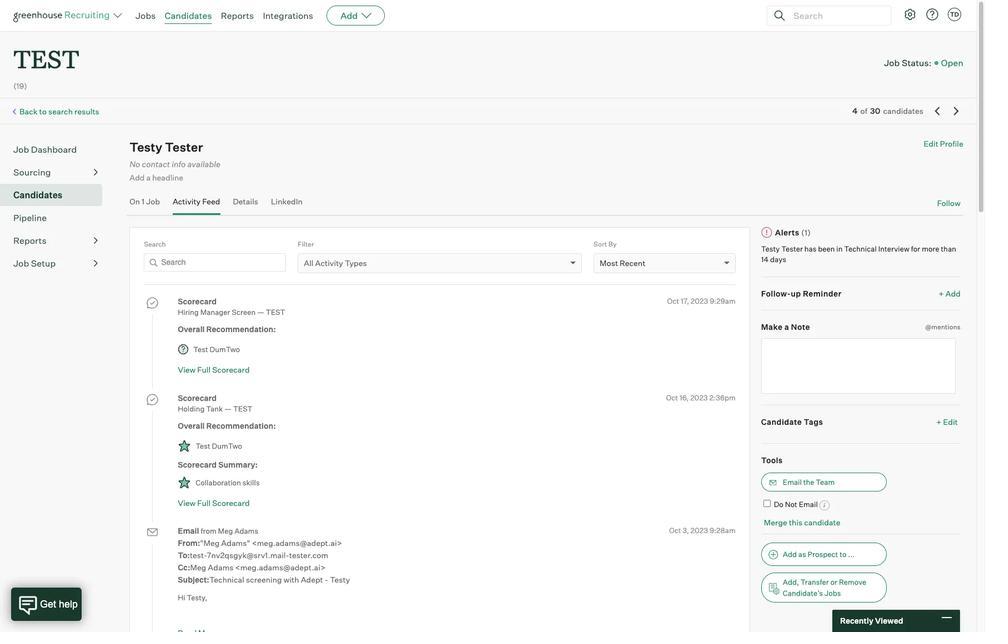 Task type: vqa. For each thing, say whether or not it's contained in the screenshot.
year
no



Task type: locate. For each thing, give the bounding box(es) containing it.
0 horizontal spatial with
[[284, 575, 299, 584]]

strong yes image
[[178, 439, 191, 453], [178, 476, 191, 489]]

0 vertical spatial screening
[[246, 575, 282, 584]]

test-
[[190, 550, 207, 560]]

candidate
[[761, 417, 802, 426]]

— right screen
[[257, 308, 264, 317]]

not
[[785, 500, 797, 509]]

2 strong yes image from the top
[[178, 476, 191, 489]]

overall recommendation:
[[178, 324, 276, 334], [178, 421, 276, 430]]

email
[[783, 477, 802, 486], [799, 500, 818, 509], [178, 526, 199, 536]]

0 vertical spatial email
[[783, 477, 802, 486]]

0 vertical spatial testy
[[130, 140, 162, 154]]

scorecard up "hiring"
[[178, 296, 217, 306]]

meg down test-
[[190, 562, 206, 572]]

testy for testy tester has been in technical interview for more than 14 days
[[761, 244, 780, 253]]

1 vertical spatial overall
[[178, 421, 205, 430]]

transfer
[[801, 578, 829, 586]]

1 vertical spatial —
[[224, 404, 232, 413]]

2023 right 3,
[[691, 526, 708, 535]]

strong yes image for scorecard summary:
[[178, 476, 191, 489]]

email the team button
[[761, 472, 887, 491]]

1 vertical spatial test
[[196, 442, 210, 451]]

view full scorecard down no decision icon
[[178, 365, 250, 374]]

search
[[48, 107, 73, 116]]

from:
[[178, 538, 200, 547]]

1 overall recommendation: from the top
[[178, 324, 276, 334]]

email up from:
[[178, 526, 199, 536]]

technical
[[844, 244, 877, 253], [209, 575, 244, 584]]

add inside 'button'
[[783, 550, 797, 559]]

overall down "hiring"
[[178, 324, 205, 334]]

dumtwo up 'scorecard summary:'
[[212, 442, 242, 451]]

testy up contact
[[130, 140, 162, 154]]

adams
[[234, 527, 258, 536], [208, 562, 234, 572]]

view full scorecard down collaboration
[[178, 498, 250, 507]]

strong yes image left collaboration
[[178, 476, 191, 489]]

0 vertical spatial view full scorecard link
[[178, 365, 250, 374]]

prospect
[[808, 550, 838, 559]]

note
[[791, 322, 810, 332]]

a inside testy tester no contact info available add a headline
[[146, 173, 151, 182]]

testy right -
[[330, 575, 350, 584]]

recommendation: down holding tank — test
[[206, 421, 276, 430]]

screening right technical
[[411, 617, 445, 626]]

to inside 'button'
[[840, 550, 847, 559]]

1 vertical spatial to
[[840, 550, 847, 559]]

0 vertical spatial oct
[[667, 296, 679, 305]]

follow-
[[761, 289, 791, 298]]

merge this candidate link
[[764, 517, 841, 527]]

recent
[[620, 258, 646, 268]]

+ add
[[939, 289, 961, 298]]

subject:
[[178, 575, 209, 584]]

1 overall from the top
[[178, 324, 205, 334]]

job status:
[[884, 57, 932, 68]]

1 vertical spatial overall recommendation:
[[178, 421, 276, 430]]

test for hiring
[[193, 345, 208, 354]]

1 vertical spatial testy
[[761, 244, 780, 253]]

from: "meg adams" <meg.adams@adept.ai> to: test-7nv2qsgyk@srv1.mail-tester.com cc: meg adams <meg.adams@adept.ai> subject: technical screening with adept - testy
[[178, 538, 350, 584]]

job right '1' at the left top of page
[[146, 196, 160, 206]]

do
[[774, 500, 784, 509]]

tester inside the testy tester has been in technical interview for more than 14 days
[[782, 244, 803, 253]]

0 horizontal spatial for
[[205, 617, 214, 626]]

tester up info
[[165, 140, 203, 154]]

0 horizontal spatial adams
[[208, 562, 234, 572]]

oct 17, 2023 9:29am
[[667, 296, 736, 305]]

candidates
[[165, 10, 212, 21], [13, 189, 62, 201]]

details
[[233, 196, 258, 206]]

has
[[805, 244, 817, 253]]

2 overall recommendation: from the top
[[178, 421, 276, 430]]

2 vertical spatial a
[[373, 617, 377, 626]]

sourcing
[[13, 167, 51, 178]]

view full scorecard link
[[178, 365, 250, 374], [178, 498, 250, 507]]

for right scheduled
[[362, 617, 372, 626]]

overall recommendation: for manager
[[178, 324, 276, 334]]

technical inside the testy tester has been in technical interview for more than 14 days
[[844, 244, 877, 253]]

strong yes image down holding
[[178, 439, 191, 453]]

test up 'scorecard summary:'
[[196, 442, 210, 451]]

0 horizontal spatial meg
[[190, 562, 206, 572]]

screening inside from: "meg adams" <meg.adams@adept.ai> to: test-7nv2qsgyk@srv1.mail-tester.com cc: meg adams <meg.adams@adept.ai> subject: technical screening with adept - testy
[[246, 575, 282, 584]]

candidates down sourcing
[[13, 189, 62, 201]]

0 horizontal spatial candidates
[[13, 189, 62, 201]]

2 vertical spatial oct
[[669, 526, 681, 535]]

0 vertical spatial view
[[178, 365, 196, 374]]

oct left 17,
[[667, 296, 679, 305]]

view full scorecard link down no decision icon
[[178, 365, 250, 374]]

1 vertical spatial technical
[[209, 575, 244, 584]]

activity left feed
[[173, 196, 201, 206]]

oct for oct 17, 2023 9:29am
[[667, 296, 679, 305]]

view down no decision icon
[[178, 365, 196, 374]]

0 vertical spatial reports
[[221, 10, 254, 21]]

1 horizontal spatial to
[[840, 550, 847, 559]]

1 vertical spatial full
[[197, 498, 211, 507]]

1 vertical spatial jobs
[[825, 589, 841, 598]]

viewed
[[875, 616, 903, 625]]

meg inside from: "meg adams" <meg.adams@adept.ai> to: test-7nv2qsgyk@srv1.mail-tester.com cc: meg adams <meg.adams@adept.ai> subject: technical screening with adept - testy
[[190, 562, 206, 572]]

1 vertical spatial view full scorecard link
[[178, 498, 250, 507]]

1 vertical spatial view
[[178, 498, 196, 507]]

1 horizontal spatial adams
[[234, 527, 258, 536]]

1 vertical spatial strong yes image
[[178, 476, 191, 489]]

(1)
[[801, 228, 811, 237]]

0 horizontal spatial technical
[[209, 575, 244, 584]]

1 horizontal spatial tester
[[782, 244, 803, 253]]

details link
[[233, 196, 258, 213]]

test right screen
[[266, 308, 285, 317]]

dumtwo for tank
[[212, 442, 242, 451]]

0 vertical spatial full
[[197, 365, 211, 374]]

job left setup
[[13, 258, 29, 269]]

0 vertical spatial +
[[939, 289, 944, 298]]

candidates right jobs 'link'
[[165, 10, 212, 21]]

0 horizontal spatial candidates link
[[13, 188, 98, 202]]

for left more
[[911, 244, 920, 253]]

job up sourcing
[[13, 144, 29, 155]]

overall down holding
[[178, 421, 205, 430]]

interview
[[878, 244, 910, 253]]

edit profile
[[924, 139, 964, 148]]

1 vertical spatial tester
[[782, 244, 803, 253]]

Search text field
[[144, 253, 286, 271]]

0 vertical spatial tester
[[165, 140, 203, 154]]

email left the
[[783, 477, 802, 486]]

activity right all
[[315, 258, 343, 268]]

2 vertical spatial testy
[[330, 575, 350, 584]]

0 vertical spatial activity
[[173, 196, 201, 206]]

thanks
[[178, 617, 203, 626]]

full up tank
[[197, 365, 211, 374]]

sourcing link
[[13, 166, 98, 179]]

filter
[[298, 240, 314, 248]]

email right not
[[799, 500, 818, 509]]

0 vertical spatial recommendation:
[[206, 324, 276, 334]]

<meg.adams@adept.ai> down tester.com
[[235, 562, 326, 572]]

full
[[197, 365, 211, 374], [197, 498, 211, 507]]

full down collaboration
[[197, 498, 211, 507]]

adams up adams"
[[234, 527, 258, 536]]

dumtwo down hiring manager screen — test on the left of the page
[[210, 345, 240, 354]]

recommendation: for —
[[206, 421, 276, 430]]

scorecard
[[178, 296, 217, 306], [212, 365, 250, 374], [178, 393, 217, 403], [178, 460, 217, 469], [212, 498, 250, 507]]

0 vertical spatial meg
[[218, 527, 233, 536]]

2 2023 from the top
[[690, 393, 708, 402]]

reports left the "integrations" at the top left of the page
[[221, 10, 254, 21]]

0 vertical spatial overall
[[178, 324, 205, 334]]

0 horizontal spatial tester
[[165, 140, 203, 154]]

0 vertical spatial overall recommendation:
[[178, 324, 276, 334]]

— right tank
[[224, 404, 232, 413]]

view full scorecard for 2nd the view full scorecard link from the bottom of the page
[[178, 365, 250, 374]]

for right 'thanks'
[[205, 617, 214, 626]]

technical down 7nv2qsgyk@srv1.mail-
[[209, 575, 244, 584]]

scorecard up holding tank — test
[[212, 365, 250, 374]]

oct for oct 16, 2023 2:36pm
[[666, 393, 678, 402]]

2 view full scorecard from the top
[[178, 498, 250, 507]]

candidates link right jobs 'link'
[[165, 10, 212, 21]]

0 vertical spatial test dumtwo
[[193, 345, 240, 354]]

candidate tags
[[761, 417, 823, 426]]

1 horizontal spatial testy
[[330, 575, 350, 584]]

0 vertical spatial with
[[284, 575, 299, 584]]

to right back
[[39, 107, 47, 116]]

reminder
[[803, 289, 842, 298]]

tags
[[804, 417, 823, 426]]

1 vertical spatial 2023
[[690, 393, 708, 402]]

0 vertical spatial dumtwo
[[210, 345, 240, 354]]

testy inside the testy tester has been in technical interview for more than 14 days
[[761, 244, 780, 253]]

test right tank
[[233, 404, 252, 413]]

0 horizontal spatial screening
[[246, 575, 282, 584]]

14
[[761, 255, 769, 264]]

with left adept
[[284, 575, 299, 584]]

1 vertical spatial reports link
[[13, 234, 98, 247]]

screening down 7nv2qsgyk@srv1.mail-
[[246, 575, 282, 584]]

no
[[130, 159, 140, 169]]

<meg.adams@adept.ai> up tester.com
[[252, 538, 342, 547]]

view full scorecard
[[178, 365, 250, 374], [178, 498, 250, 507]]

on
[[130, 196, 140, 206]]

email for email from meg adams
[[178, 526, 199, 536]]

1 horizontal spatial reports
[[221, 10, 254, 21]]

...
[[848, 550, 855, 559]]

test dumtwo
[[193, 345, 240, 354], [196, 442, 242, 451]]

1 vertical spatial adams
[[208, 562, 234, 572]]

job for job dashboard
[[13, 144, 29, 155]]

add inside popup button
[[341, 10, 358, 21]]

1 vertical spatial candidates
[[13, 189, 62, 201]]

job dashboard
[[13, 144, 77, 155]]

as
[[799, 550, 806, 559]]

testy
[[130, 140, 162, 154], [761, 244, 780, 253], [330, 575, 350, 584]]

1 view full scorecard from the top
[[178, 365, 250, 374]]

2 horizontal spatial for
[[911, 244, 920, 253]]

0 vertical spatial adams
[[234, 527, 258, 536]]

1 view from the top
[[178, 365, 196, 374]]

recommendation: down screen
[[206, 324, 276, 334]]

a left note
[[785, 322, 789, 332]]

tester inside testy tester no contact info available add a headline
[[165, 140, 203, 154]]

Search text field
[[791, 7, 881, 24]]

oct left 16, at bottom right
[[666, 393, 678, 402]]

adams down "meg at the left bottom of page
[[208, 562, 234, 572]]

job dashboard link
[[13, 143, 98, 156]]

setup
[[31, 258, 56, 269]]

testy up the 14
[[761, 244, 780, 253]]

0 horizontal spatial test
[[13, 42, 79, 75]]

2023 right 17,
[[691, 296, 708, 305]]

reports link up job setup link
[[13, 234, 98, 247]]

adams inside email from meg adams
[[234, 527, 258, 536]]

oct 16, 2023 2:36pm
[[666, 393, 736, 402]]

+ inside "link"
[[939, 289, 944, 298]]

2023
[[691, 296, 708, 305], [690, 393, 708, 402], [691, 526, 708, 535]]

testy inside testy tester no contact info available add a headline
[[130, 140, 162, 154]]

1 vertical spatial with
[[479, 617, 493, 626]]

oct left 3,
[[669, 526, 681, 535]]

recommendation: for screen
[[206, 324, 276, 334]]

reports down pipeline
[[13, 235, 47, 246]]

test for holding
[[196, 442, 210, 451]]

oct 3, 2023 9:28am
[[669, 526, 736, 535]]

available
[[187, 159, 220, 169]]

collaboration skills
[[196, 478, 260, 487]]

1 vertical spatial reports
[[13, 235, 47, 246]]

2 horizontal spatial testy
[[761, 244, 780, 253]]

0 vertical spatial view full scorecard
[[178, 365, 250, 374]]

of
[[861, 106, 867, 116]]

a
[[146, 173, 151, 182], [785, 322, 789, 332], [373, 617, 377, 626]]

3 2023 from the top
[[691, 526, 708, 535]]

0 vertical spatial candidates link
[[165, 10, 212, 21]]

2 overall from the top
[[178, 421, 205, 430]]

1 horizontal spatial candidates link
[[165, 10, 212, 21]]

2023 right 16, at bottom right
[[690, 393, 708, 402]]

0 vertical spatial 2023
[[691, 296, 708, 305]]

0 horizontal spatial activity
[[173, 196, 201, 206]]

0 horizontal spatial a
[[146, 173, 151, 182]]

1 full from the top
[[197, 365, 211, 374]]

job left status:
[[884, 57, 900, 68]]

2023 for 17,
[[691, 296, 708, 305]]

1 horizontal spatial screening
[[411, 617, 445, 626]]

back
[[19, 107, 38, 116]]

technical inside from: "meg adams" <meg.adams@adept.ai> to: test-7nv2qsgyk@srv1.mail-tester.com cc: meg adams <meg.adams@adept.ai> subject: technical screening with adept - testy
[[209, 575, 244, 584]]

overall recommendation: down hiring manager screen — test on the left of the page
[[178, 324, 276, 334]]

remove
[[839, 578, 866, 586]]

1 horizontal spatial reports link
[[221, 10, 254, 21]]

1 horizontal spatial activity
[[315, 258, 343, 268]]

1 strong yes image from the top
[[178, 439, 191, 453]]

test dumtwo up 'scorecard summary:'
[[196, 442, 242, 451]]

1 horizontal spatial meg
[[218, 527, 233, 536]]

dumtwo for manager
[[210, 345, 240, 354]]

candidates link
[[165, 10, 212, 21], [13, 188, 98, 202]]

17,
[[681, 296, 689, 305]]

meg up adams"
[[218, 527, 233, 536]]

email inside button
[[783, 477, 802, 486]]

1 vertical spatial test dumtwo
[[196, 442, 242, 451]]

sort
[[594, 240, 607, 248]]

2 vertical spatial email
[[178, 526, 199, 536]]

add button
[[327, 6, 385, 26]]

merge
[[764, 517, 787, 527]]

None text field
[[761, 338, 956, 394]]

1 vertical spatial dumtwo
[[212, 442, 242, 451]]

to left ...
[[840, 550, 847, 559]]

add
[[341, 10, 358, 21], [130, 173, 145, 182], [946, 289, 961, 298], [783, 550, 797, 559]]

2 full from the top
[[197, 498, 211, 507]]

test up (19)
[[13, 42, 79, 75]]

strong yes image for overall recommendation:
[[178, 439, 191, 453]]

test dumtwo right no decision icon
[[193, 345, 240, 354]]

2 vertical spatial 2023
[[691, 526, 708, 535]]

tester down alerts (1)
[[782, 244, 803, 253]]

a down contact
[[146, 173, 151, 182]]

view down collaboration
[[178, 498, 196, 507]]

a left technical
[[373, 617, 377, 626]]

make a note
[[761, 322, 810, 332]]

0 vertical spatial test
[[13, 42, 79, 75]]

0 vertical spatial strong yes image
[[178, 439, 191, 453]]

1 vertical spatial test
[[266, 308, 285, 317]]

test right no decision icon
[[193, 345, 208, 354]]

add, transfer or remove candidate's jobs
[[783, 578, 866, 598]]

full for 2nd the view full scorecard link from the bottom of the page
[[197, 365, 211, 374]]

1 recommendation: from the top
[[206, 324, 276, 334]]

linkedin link
[[271, 196, 303, 213]]

9:28am
[[710, 526, 736, 535]]

1 horizontal spatial technical
[[844, 244, 877, 253]]

recommendation:
[[206, 324, 276, 334], [206, 421, 276, 430]]

than
[[941, 244, 956, 253]]

scheduled
[[326, 617, 361, 626]]

"meg
[[200, 538, 220, 547]]

reports link left the "integrations" at the top left of the page
[[221, 10, 254, 21]]

technical right in at the top of page
[[844, 244, 877, 253]]

1 vertical spatial oct
[[666, 393, 678, 402]]

2 recommendation: from the top
[[206, 421, 276, 430]]

testy,
[[187, 593, 207, 602]]

1 horizontal spatial edit
[[943, 417, 958, 426]]

0 vertical spatial jobs
[[136, 10, 156, 21]]

0 vertical spatial test
[[193, 345, 208, 354]]

1 2023 from the top
[[691, 296, 708, 305]]

0 vertical spatial to
[[39, 107, 47, 116]]

with left adept:
[[479, 617, 493, 626]]

2 view from the top
[[178, 498, 196, 507]]

1 vertical spatial meg
[[190, 562, 206, 572]]

candidates link up pipeline 'link'
[[13, 188, 98, 202]]

1 vertical spatial a
[[785, 322, 789, 332]]

overall recommendation: down holding tank — test
[[178, 421, 276, 430]]

test dumtwo for tank
[[196, 442, 242, 451]]

holding tank — test
[[178, 404, 252, 413]]

1 vertical spatial view full scorecard
[[178, 498, 250, 507]]

add inside "link"
[[946, 289, 961, 298]]

email from meg adams
[[178, 526, 258, 536]]

view full scorecard link down collaboration
[[178, 498, 250, 507]]

<meg.adams@adept.ai>
[[252, 538, 342, 547], [235, 562, 326, 572]]

tester for testy tester has been in technical interview for more than 14 days
[[782, 244, 803, 253]]

1 horizontal spatial jobs
[[825, 589, 841, 598]]



Task type: describe. For each thing, give the bounding box(es) containing it.
test dumtwo for manager
[[193, 345, 240, 354]]

+ for + add
[[939, 289, 944, 298]]

been
[[818, 244, 835, 253]]

td button
[[948, 8, 961, 21]]

greenhouse recruiting image
[[13, 9, 113, 22]]

1 horizontal spatial with
[[479, 617, 493, 626]]

+ edit link
[[934, 414, 961, 429]]

with inside from: "meg adams" <meg.adams@adept.ai> to: test-7nv2qsgyk@srv1.mail-tester.com cc: meg adams <meg.adams@adept.ai> subject: technical screening with adept - testy
[[284, 575, 299, 584]]

feed
[[202, 196, 220, 206]]

test link
[[13, 31, 79, 77]]

integrations link
[[263, 10, 313, 21]]

2023 for 16,
[[690, 393, 708, 402]]

the
[[803, 477, 814, 486]]

@mentions link
[[925, 322, 961, 333]]

to:
[[178, 550, 190, 560]]

0 vertical spatial <meg.adams@adept.ai>
[[252, 538, 342, 547]]

30
[[870, 106, 881, 116]]

view for 2nd the view full scorecard link from the top
[[178, 498, 196, 507]]

email the team
[[783, 477, 835, 486]]

follow link
[[937, 198, 961, 208]]

pipeline link
[[13, 211, 98, 224]]

full for 2nd the view full scorecard link from the top
[[197, 498, 211, 507]]

adept
[[301, 575, 323, 584]]

email for email the team
[[783, 477, 802, 486]]

integrations
[[263, 10, 313, 21]]

collaboration
[[196, 478, 241, 487]]

scorecard summary:
[[178, 460, 258, 469]]

0 horizontal spatial reports link
[[13, 234, 98, 247]]

add as prospect to ...
[[783, 550, 855, 559]]

add inside testy tester no contact info available add a headline
[[130, 173, 145, 182]]

testy tester has been in technical interview for more than 14 days
[[761, 244, 956, 264]]

adams"
[[221, 538, 250, 547]]

meg inside email from meg adams
[[218, 527, 233, 536]]

add, transfer or remove candidate's jobs button
[[761, 573, 887, 603]]

1 vertical spatial activity
[[315, 258, 343, 268]]

job for job setup
[[13, 258, 29, 269]]

Do Not Email checkbox
[[764, 500, 771, 507]]

summary:
[[218, 460, 258, 469]]

1 horizontal spatial a
[[373, 617, 377, 626]]

2 horizontal spatial test
[[266, 308, 285, 317]]

all activity types
[[304, 258, 367, 268]]

1 vertical spatial <meg.adams@adept.ai>
[[235, 562, 326, 572]]

hi testy,
[[178, 593, 207, 602]]

-
[[325, 575, 328, 584]]

adams inside from: "meg adams" <meg.adams@adept.ai> to: test-7nv2qsgyk@srv1.mail-tester.com cc: meg adams <meg.adams@adept.ai> subject: technical screening with adept - testy
[[208, 562, 234, 572]]

availability!
[[259, 617, 298, 626]]

most recent option
[[600, 258, 646, 268]]

1 vertical spatial candidates link
[[13, 188, 98, 202]]

your
[[243, 617, 258, 626]]

linkedin
[[271, 196, 303, 206]]

no decision image
[[178, 344, 189, 355]]

4
[[852, 106, 858, 116]]

up
[[791, 289, 801, 298]]

0 horizontal spatial jobs
[[136, 10, 156, 21]]

back to search results
[[19, 107, 99, 116]]

2 view full scorecard link from the top
[[178, 498, 250, 507]]

testy inside from: "meg adams" <meg.adams@adept.ai> to: test-7nv2qsgyk@srv1.mail-tester.com cc: meg adams <meg.adams@adept.ai> subject: technical screening with adept - testy
[[330, 575, 350, 584]]

candidates
[[883, 106, 924, 116]]

team
[[816, 477, 835, 486]]

1
[[142, 196, 145, 206]]

by
[[609, 240, 617, 248]]

you
[[299, 617, 312, 626]]

alerts
[[775, 228, 800, 237]]

0 horizontal spatial edit
[[924, 139, 938, 148]]

1 horizontal spatial for
[[362, 617, 372, 626]]

2023 for 3,
[[691, 526, 708, 535]]

sharing
[[216, 617, 241, 626]]

hi
[[178, 593, 185, 602]]

tank
[[206, 404, 223, 413]]

3,
[[683, 526, 689, 535]]

back to search results link
[[19, 107, 99, 116]]

profile
[[940, 139, 964, 148]]

oct for oct 3, 2023 9:28am
[[669, 526, 681, 535]]

open
[[941, 57, 964, 68]]

(19)
[[13, 81, 27, 91]]

follow
[[937, 198, 961, 208]]

do not email
[[774, 500, 818, 509]]

overall for hiring
[[178, 324, 205, 334]]

add as prospect to ... button
[[761, 543, 887, 566]]

0 horizontal spatial —
[[224, 404, 232, 413]]

+ for + edit
[[937, 417, 942, 426]]

search
[[144, 240, 166, 248]]

tester for testy tester no contact info available add a headline
[[165, 140, 203, 154]]

candidate's
[[783, 589, 823, 598]]

1 vertical spatial screening
[[411, 617, 445, 626]]

configure image
[[904, 8, 917, 21]]

dashboard
[[31, 144, 77, 155]]

2:36pm
[[710, 393, 736, 402]]

scorecard up collaboration
[[178, 460, 217, 469]]

recently
[[840, 616, 874, 625]]

thanks for sharing your availability! you are scheduled for a technical screening interview with adept:
[[178, 617, 518, 626]]

scorecard down collaboration skills
[[212, 498, 250, 507]]

testy for testy tester no contact info available add a headline
[[130, 140, 162, 154]]

view for 2nd the view full scorecard link from the bottom of the page
[[178, 365, 196, 374]]

view full scorecard for 2nd the view full scorecard link from the top
[[178, 498, 250, 507]]

contact
[[142, 159, 170, 169]]

1 view full scorecard link from the top
[[178, 365, 250, 374]]

add,
[[783, 578, 799, 586]]

tools
[[761, 456, 783, 465]]

1 vertical spatial email
[[799, 500, 818, 509]]

overall recommendation: for tank
[[178, 421, 276, 430]]

from
[[201, 527, 216, 536]]

1 horizontal spatial —
[[257, 308, 264, 317]]

+ add link
[[939, 288, 961, 299]]

most recent
[[600, 258, 646, 268]]

activity feed link
[[173, 196, 220, 213]]

0 horizontal spatial to
[[39, 107, 47, 116]]

td
[[950, 11, 959, 18]]

1 horizontal spatial test
[[233, 404, 252, 413]]

job setup
[[13, 258, 56, 269]]

headline
[[152, 173, 183, 182]]

jobs link
[[136, 10, 156, 21]]

td button
[[946, 6, 964, 23]]

scorecard up holding
[[178, 393, 217, 403]]

job for job status:
[[884, 57, 900, 68]]

0 horizontal spatial reports
[[13, 235, 47, 246]]

0 vertical spatial reports link
[[221, 10, 254, 21]]

2 horizontal spatial a
[[785, 322, 789, 332]]

tester.com
[[289, 550, 328, 560]]

skills
[[243, 478, 260, 487]]

all
[[304, 258, 314, 268]]

info
[[172, 159, 186, 169]]

types
[[345, 258, 367, 268]]

overall for holding
[[178, 421, 205, 430]]

jobs inside add, transfer or remove candidate's jobs
[[825, 589, 841, 598]]

status:
[[902, 57, 932, 68]]

1 horizontal spatial candidates
[[165, 10, 212, 21]]

pipeline
[[13, 212, 47, 223]]

for inside the testy tester has been in technical interview for more than 14 days
[[911, 244, 920, 253]]

9:29am
[[710, 296, 736, 305]]

recently viewed
[[840, 616, 903, 625]]

cc:
[[178, 562, 190, 572]]

or
[[831, 578, 838, 586]]



